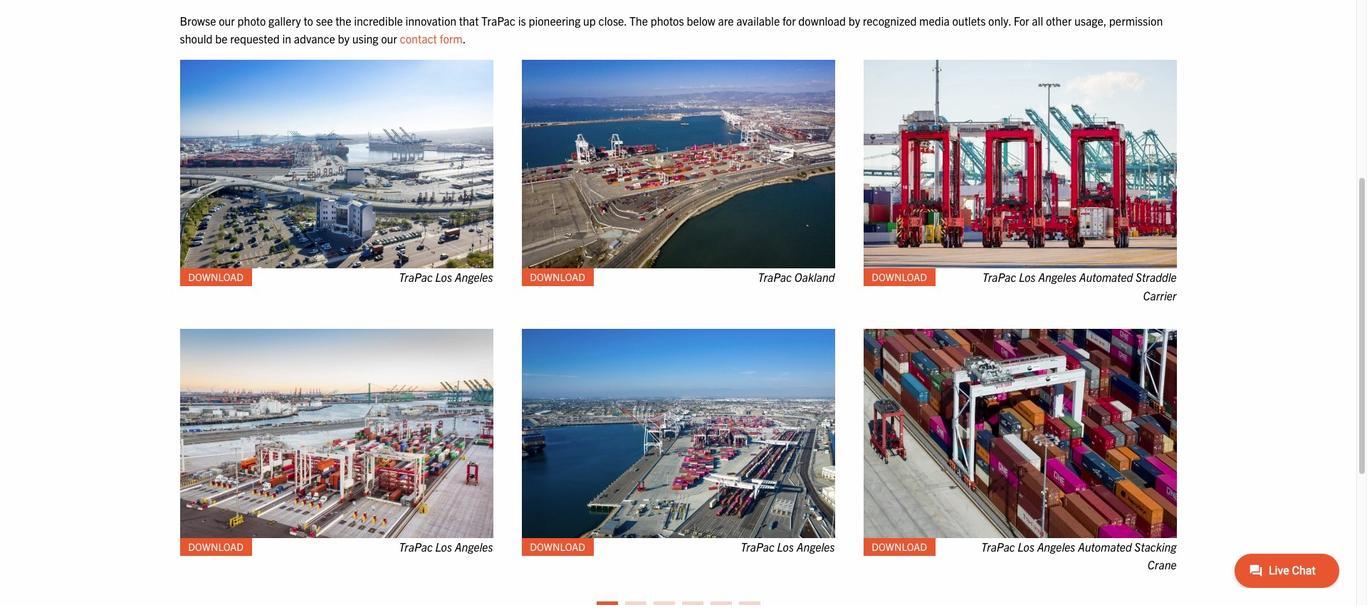Task type: locate. For each thing, give the bounding box(es) containing it.
crane
[[1148, 558, 1177, 572]]

trapac los angeles
[[399, 270, 493, 284], [399, 540, 493, 554], [741, 540, 835, 554]]

trapac los angeles image for trapac los angeles
[[180, 329, 493, 538]]

innovation
[[406, 13, 457, 27]]

trapac los angeles image for trapac oakland
[[180, 60, 493, 269]]

trapac inside trapac los angeles automated straddle carrier
[[983, 270, 1017, 284]]

trapac oakland
[[758, 270, 835, 284]]

automated
[[1080, 270, 1133, 284], [1078, 540, 1132, 554]]

outlets
[[953, 13, 986, 27]]

trapac los angeles image
[[180, 60, 493, 269], [180, 329, 493, 538], [522, 329, 835, 538]]

our
[[219, 13, 235, 27], [381, 31, 397, 46]]

requested
[[230, 31, 280, 46]]

see
[[316, 13, 333, 27]]

permission
[[1110, 13, 1163, 27]]

1 horizontal spatial by
[[849, 13, 860, 27]]

1 vertical spatial automated
[[1078, 540, 1132, 554]]

automated inside trapac los angeles automated stacking crane
[[1078, 540, 1132, 554]]

straddle
[[1136, 270, 1177, 284]]

angeles
[[455, 270, 493, 284], [1039, 270, 1077, 284], [455, 540, 493, 554], [797, 540, 835, 554], [1037, 540, 1076, 554]]

our down incredible
[[381, 31, 397, 46]]

by
[[849, 13, 860, 27], [338, 31, 350, 46]]

1 vertical spatial by
[[338, 31, 350, 46]]

0 horizontal spatial our
[[219, 13, 235, 27]]

automated left the stacking
[[1078, 540, 1132, 554]]

0 vertical spatial automated
[[1080, 270, 1133, 284]]

automated inside trapac los angeles automated straddle carrier
[[1080, 270, 1133, 284]]

all
[[1032, 13, 1044, 27]]

recognized
[[863, 13, 917, 27]]

oakland
[[795, 270, 835, 284]]

browse
[[180, 13, 216, 27]]

using
[[352, 31, 379, 46]]

los
[[435, 270, 452, 284], [1019, 270, 1036, 284], [435, 540, 452, 554], [777, 540, 794, 554], [1018, 540, 1035, 554]]

contact form link
[[400, 31, 463, 46]]

incredible
[[354, 13, 403, 27]]

.
[[463, 31, 466, 46]]

that
[[459, 13, 479, 27]]

0 vertical spatial our
[[219, 13, 235, 27]]

the
[[336, 13, 352, 27]]

pioneering
[[529, 13, 581, 27]]

trapac oakland image
[[522, 60, 835, 269]]

main content
[[166, 12, 1368, 605]]

to
[[304, 13, 313, 27]]

only.
[[989, 13, 1011, 27]]

by right the download
[[849, 13, 860, 27]]

contact form .
[[400, 31, 466, 46]]

automated left straddle
[[1080, 270, 1133, 284]]

tab list
[[166, 599, 1191, 605]]

close.
[[599, 13, 627, 27]]

contact
[[400, 31, 437, 46]]

for
[[1014, 13, 1030, 27]]

by down "the"
[[338, 31, 350, 46]]

stacking
[[1135, 540, 1177, 554]]

is
[[518, 13, 526, 27]]

download link
[[180, 269, 252, 286], [522, 269, 594, 286], [864, 269, 936, 286], [180, 538, 252, 556], [522, 538, 594, 556], [864, 538, 936, 556]]

trapac
[[482, 13, 516, 27], [399, 270, 433, 284], [758, 270, 792, 284], [983, 270, 1017, 284], [399, 540, 433, 554], [741, 540, 775, 554], [982, 540, 1015, 554]]

1 vertical spatial our
[[381, 31, 397, 46]]

trapac los angeles automated stacking crane
[[982, 540, 1177, 572]]

1 horizontal spatial our
[[381, 31, 397, 46]]

download
[[188, 271, 244, 284], [530, 271, 586, 284], [872, 271, 927, 284], [188, 541, 244, 553], [530, 541, 586, 553], [872, 541, 927, 553]]

in
[[282, 31, 291, 46]]

available
[[737, 13, 780, 27]]

our up the be
[[219, 13, 235, 27]]

trapac los angeles automated stacking crane image
[[864, 329, 1177, 538]]

carrier
[[1144, 288, 1177, 302]]

los inside trapac los angeles automated straddle carrier
[[1019, 270, 1036, 284]]

0 vertical spatial by
[[849, 13, 860, 27]]

tab panel containing trapac los angeles
[[166, 60, 1191, 599]]

browse our photo gallery to see the incredible innovation that trapac is pioneering up close. the photos below are available for download by recognized media outlets only. for all other usage, permission should be requested in advance by using our
[[180, 13, 1163, 46]]

tab panel
[[166, 60, 1191, 599]]



Task type: describe. For each thing, give the bounding box(es) containing it.
are
[[718, 13, 734, 27]]

for
[[783, 13, 796, 27]]

0 horizontal spatial by
[[338, 31, 350, 46]]

angeles inside trapac los angeles automated straddle carrier
[[1039, 270, 1077, 284]]

trapac inside browse our photo gallery to see the incredible innovation that trapac is pioneering up close. the photos below are available for download by recognized media outlets only. for all other usage, permission should be requested in advance by using our
[[482, 13, 516, 27]]

other
[[1046, 13, 1072, 27]]

automated for straddle
[[1080, 270, 1133, 284]]

usage,
[[1075, 13, 1107, 27]]

angeles inside trapac los angeles automated stacking crane
[[1037, 540, 1076, 554]]

trapac inside trapac los angeles automated stacking crane
[[982, 540, 1015, 554]]

trapac los angeles automated straddle carrier image
[[864, 60, 1177, 269]]

gallery
[[269, 13, 301, 27]]

up
[[583, 13, 596, 27]]

photos
[[651, 13, 684, 27]]

the
[[630, 13, 648, 27]]

below
[[687, 13, 716, 27]]

main content containing browse our photo gallery to see the incredible innovation that trapac is pioneering up close. the photos below are available for download by recognized media outlets only. for all other usage, permission should be requested in advance by using our
[[166, 12, 1368, 605]]

download
[[799, 13, 846, 27]]

should
[[180, 31, 213, 46]]

advance
[[294, 31, 335, 46]]

media
[[920, 13, 950, 27]]

form
[[440, 31, 463, 46]]

trapac los angeles for trapac los angeles
[[399, 540, 493, 554]]

trapac los angeles for trapac oakland
[[399, 270, 493, 284]]

trapac los angeles automated straddle carrier
[[983, 270, 1177, 302]]

be
[[215, 31, 228, 46]]

photo
[[238, 13, 266, 27]]

automated for stacking
[[1078, 540, 1132, 554]]

tab panel inside main content
[[166, 60, 1191, 599]]

los inside trapac los angeles automated stacking crane
[[1018, 540, 1035, 554]]



Task type: vqa. For each thing, say whether or not it's contained in the screenshot.
Careers link
no



